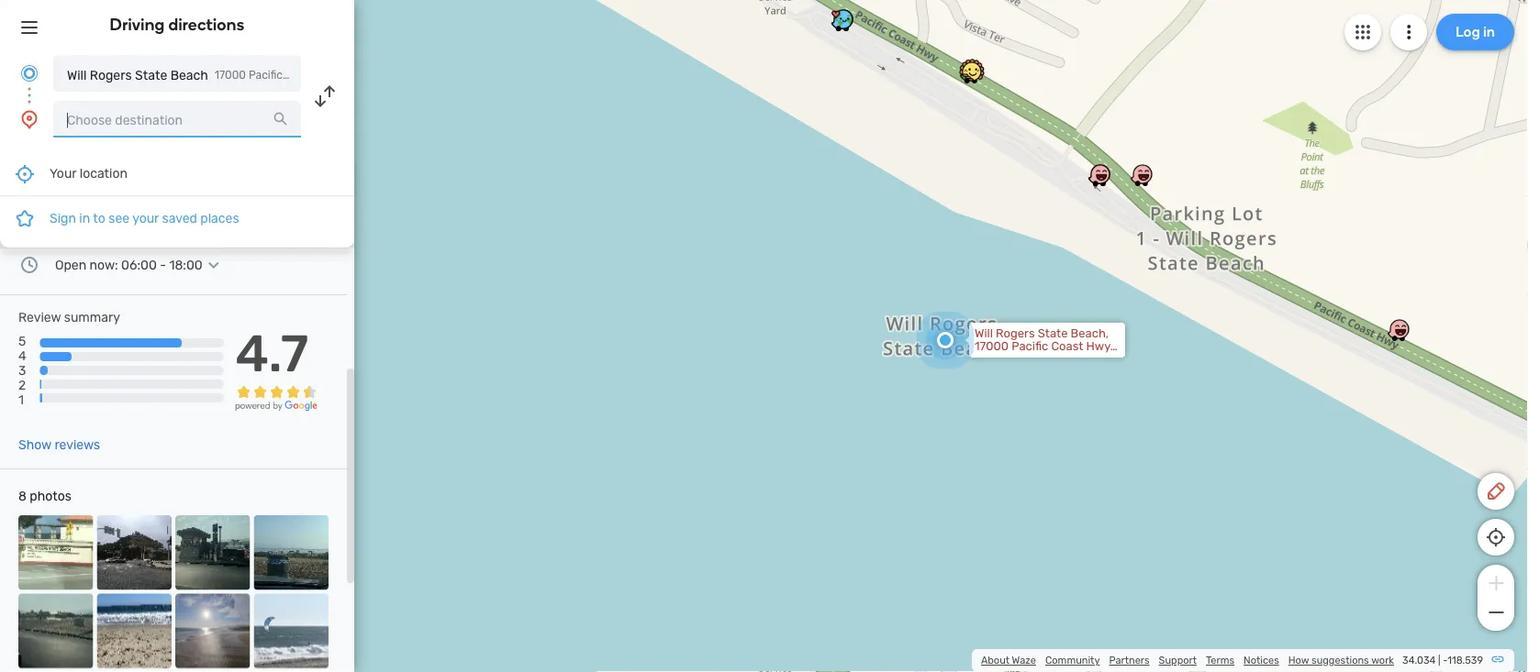 Task type: describe. For each thing, give the bounding box(es) containing it.
5
[[18, 334, 26, 349]]

show reviews
[[18, 437, 100, 453]]

suggestions
[[1312, 655, 1369, 667]]

reviews
[[55, 437, 100, 453]]

beach
[[170, 67, 208, 83]]

8
[[18, 489, 27, 504]]

photos
[[30, 489, 71, 504]]

about waze link
[[981, 655, 1036, 667]]

3
[[18, 363, 26, 378]]

review
[[18, 310, 61, 325]]

4
[[18, 348, 26, 364]]

image 5 of will rogers state beach, pacific palisades image
[[18, 594, 93, 669]]

|
[[1438, 655, 1441, 667]]

rogers
[[90, 67, 132, 83]]

clock image
[[18, 254, 40, 276]]

how
[[1288, 655, 1309, 667]]

star image
[[14, 207, 36, 229]]

open
[[55, 257, 86, 273]]

118.539
[[1448, 655, 1483, 667]]

partners
[[1109, 655, 1150, 667]]

notices
[[1244, 655, 1279, 667]]

show
[[18, 437, 51, 453]]

image 4 of will rogers state beach, pacific palisades image
[[254, 516, 329, 591]]

image 6 of will rogers state beach, pacific palisades image
[[97, 594, 172, 669]]

2
[[18, 378, 26, 393]]

image 1 of will rogers state beach, pacific palisades image
[[18, 516, 93, 591]]

1 vertical spatial -
[[1443, 655, 1448, 667]]

will
[[67, 67, 87, 83]]

about waze community partners support terms notices how suggestions work 34.034 | -118.539
[[981, 655, 1483, 667]]

work
[[1371, 655, 1394, 667]]

review summary
[[18, 310, 120, 325]]



Task type: locate. For each thing, give the bounding box(es) containing it.
community link
[[1045, 655, 1100, 667]]

support link
[[1159, 655, 1197, 667]]

current location image
[[18, 62, 40, 84]]

5 4 3 2 1
[[18, 334, 26, 408]]

06:00
[[121, 257, 157, 273]]

recenter image
[[14, 163, 36, 185]]

- right the |
[[1443, 655, 1448, 667]]

0 vertical spatial -
[[160, 257, 166, 273]]

now:
[[90, 257, 118, 273]]

directions
[[168, 15, 245, 34]]

chevron down image
[[203, 258, 225, 273]]

open now: 06:00 - 18:00
[[55, 257, 203, 273]]

community
[[1045, 655, 1100, 667]]

summary
[[64, 310, 120, 325]]

image 3 of will rogers state beach, pacific palisades image
[[175, 516, 250, 591]]

about
[[981, 655, 1010, 667]]

location image
[[18, 108, 40, 130]]

4.7
[[236, 324, 309, 385]]

image 7 of will rogers state beach, pacific palisades image
[[175, 594, 250, 669]]

18:00
[[169, 257, 203, 273]]

terms
[[1206, 655, 1235, 667]]

zoom out image
[[1485, 602, 1508, 624]]

terms link
[[1206, 655, 1235, 667]]

34.034
[[1403, 655, 1436, 667]]

driving directions
[[110, 15, 245, 34]]

driving
[[110, 15, 165, 34]]

8 photos
[[18, 489, 71, 504]]

how suggestions work link
[[1288, 655, 1394, 667]]

-
[[160, 257, 166, 273], [1443, 655, 1448, 667]]

partners link
[[1109, 655, 1150, 667]]

will rogers state beach
[[67, 67, 208, 83]]

list box
[[0, 152, 354, 248]]

image 8 of will rogers state beach, pacific palisades image
[[254, 594, 329, 669]]

notices link
[[1244, 655, 1279, 667]]

0 horizontal spatial -
[[160, 257, 166, 273]]

support
[[1159, 655, 1197, 667]]

pencil image
[[1485, 481, 1507, 503]]

zoom in image
[[1485, 573, 1508, 595]]

image 2 of will rogers state beach, pacific palisades image
[[97, 516, 172, 591]]

link image
[[1491, 653, 1505, 667]]

will rogers state beach button
[[53, 55, 301, 92]]

open now: 06:00 - 18:00 button
[[55, 257, 225, 273]]

1
[[18, 393, 24, 408]]

waze
[[1012, 655, 1036, 667]]

- left 18:00
[[160, 257, 166, 273]]

state
[[135, 67, 167, 83]]

1 horizontal spatial -
[[1443, 655, 1448, 667]]

Choose destination text field
[[53, 101, 301, 138]]



Task type: vqa. For each thing, say whether or not it's contained in the screenshot.
So to the right
no



